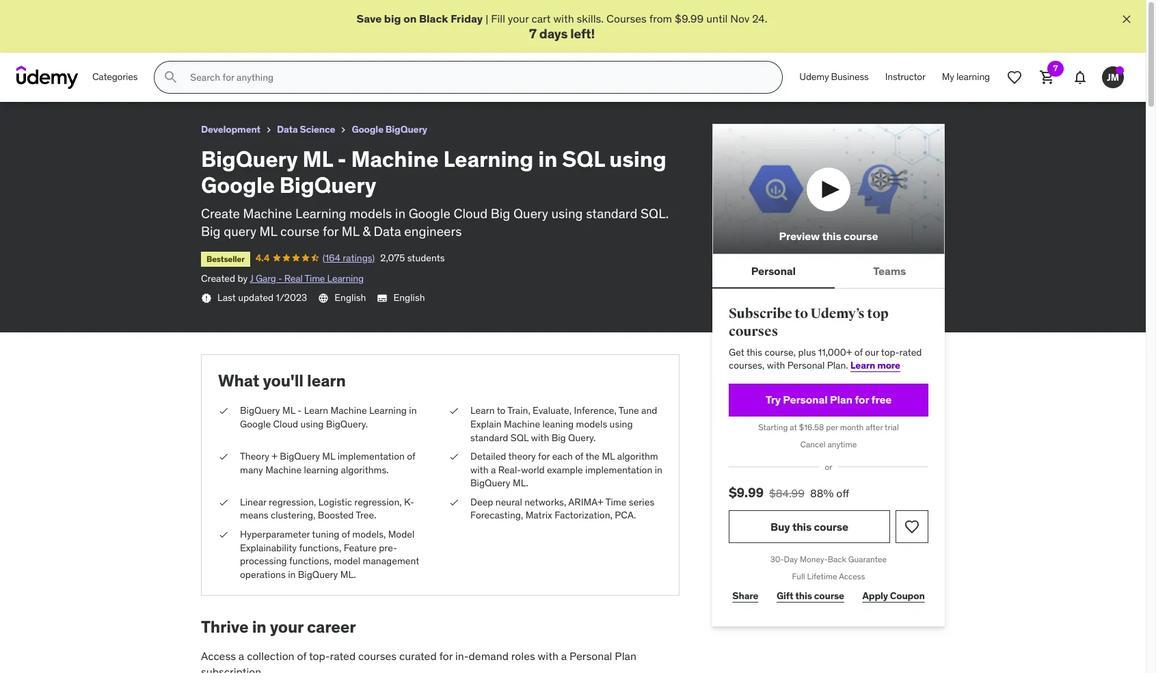 Task type: describe. For each thing, give the bounding box(es) containing it.
personal up the $16.58
[[784, 393, 828, 407]]

gift this course
[[777, 590, 845, 602]]

bigquery inside detailed theory for each of the ml algorithm with a real-world example implementation in bigquery ml.
[[471, 477, 511, 489]]

1/2023
[[276, 291, 307, 304]]

implementation inside theory + bigquery ml implementation of many machine learning algorithms.
[[338, 450, 405, 463]]

operations
[[240, 568, 286, 581]]

machine up query
[[243, 205, 293, 222]]

what you'll learn
[[218, 370, 346, 391]]

using up sql.
[[610, 145, 667, 173]]

instructor
[[886, 71, 926, 83]]

real
[[285, 273, 303, 285]]

inference,
[[574, 405, 617, 417]]

udemy image
[[16, 66, 79, 89]]

you have alerts image
[[1117, 66, 1125, 75]]

real-
[[499, 464, 522, 476]]

learn to train, evaluate, inference, tune and explain machine leaning models using standard sql with big query.
[[471, 405, 658, 444]]

bigquery inside theory + bigquery ml implementation of many machine learning algorithms.
[[280, 450, 320, 463]]

xsmall image for last
[[201, 293, 212, 304]]

each
[[553, 450, 573, 463]]

off
[[837, 486, 850, 500]]

courses inside subscribe to udemy's top courses
[[729, 323, 779, 340]]

machine inside theory + bigquery ml implementation of many machine learning algorithms.
[[266, 464, 302, 476]]

models inside bigquery ml - machine learning in sql using google bigquery create machine learning models in google cloud big query using standard sql. big query ml course for ml & data engineers
[[350, 205, 392, 222]]

1 horizontal spatial learning
[[957, 71, 991, 83]]

1 vertical spatial -
[[278, 273, 282, 285]]

try personal plan for free
[[766, 393, 892, 407]]

business
[[832, 71, 869, 83]]

ml up 4.4
[[260, 223, 277, 240]]

development link
[[201, 121, 261, 138]]

course for preview this course
[[844, 229, 879, 243]]

the
[[586, 450, 600, 463]]

teams
[[874, 264, 907, 278]]

models,
[[353, 528, 386, 541]]

ml. for model
[[341, 568, 356, 581]]

personal inside button
[[752, 264, 796, 278]]

skills.
[[577, 12, 604, 25]]

or
[[825, 461, 833, 472]]

closed captions image
[[377, 293, 388, 304]]

course for buy this course
[[815, 520, 849, 533]]

models inside the learn to train, evaluate, inference, tune and explain machine leaning models using standard sql with big query.
[[576, 418, 608, 430]]

&
[[363, 223, 371, 240]]

bigquery inside the bigquery ml - learn machine learning in google cloud using bigquery.
[[240, 405, 280, 417]]

submit search image
[[163, 69, 179, 86]]

learn
[[307, 370, 346, 391]]

google inside the bigquery ml - learn machine learning in google cloud using bigquery.
[[240, 418, 271, 430]]

roles
[[512, 649, 536, 663]]

2 regression, from the left
[[355, 496, 402, 508]]

a inside detailed theory for each of the ml algorithm with a real-world example implementation in bigquery ml.
[[491, 464, 496, 476]]

demand
[[469, 649, 509, 663]]

get
[[729, 346, 745, 358]]

machine inside the bigquery ml - learn machine learning in google cloud using bigquery.
[[331, 405, 367, 417]]

left!
[[571, 26, 595, 42]]

rated inside "access a collection of top-rated courses curated for in-demand roles with a personal plan subscription."
[[330, 649, 356, 663]]

learn more
[[851, 359, 901, 372]]

sql.
[[641, 205, 669, 222]]

xsmall image for theory
[[218, 450, 229, 464]]

this for gift
[[796, 590, 813, 602]]

linear regression, logistic regression, k- means clustering, boosted tree.
[[240, 496, 415, 522]]

categories button
[[84, 61, 146, 94]]

2,075
[[381, 252, 405, 264]]

j garg - real time learning link
[[250, 273, 364, 285]]

notifications image
[[1073, 69, 1089, 86]]

train,
[[508, 405, 531, 417]]

ml down 'science'
[[303, 145, 333, 173]]

learn for learn more
[[851, 359, 876, 372]]

days
[[540, 26, 568, 42]]

using inside the bigquery ml - learn machine learning in google cloud using bigquery.
[[301, 418, 324, 430]]

1 regression, from the left
[[269, 496, 316, 508]]

algorithms.
[[341, 464, 389, 476]]

last updated 1/2023
[[218, 291, 307, 304]]

leaning
[[543, 418, 574, 430]]

ml inside detailed theory for each of the ml algorithm with a real-world example implementation in bigquery ml.
[[602, 450, 615, 463]]

garg
[[256, 273, 276, 285]]

courses,
[[729, 359, 765, 372]]

xsmall image for learn
[[449, 405, 460, 418]]

xsmall image for hyperparameter
[[218, 528, 229, 542]]

management
[[363, 555, 420, 567]]

get this course, plus 11,000+ of our top-rated courses, with personal plan.
[[729, 346, 923, 372]]

|
[[486, 12, 489, 25]]

pca.
[[615, 509, 636, 522]]

deep
[[471, 496, 494, 508]]

personal inside get this course, plus 11,000+ of our top-rated courses, with personal plan.
[[788, 359, 825, 372]]

2 english from the left
[[394, 291, 425, 304]]

with inside "access a collection of top-rated courses curated for in-demand roles with a personal plan subscription."
[[538, 649, 559, 663]]

1 english from the left
[[335, 291, 366, 304]]

ml left &
[[342, 223, 360, 240]]

apply coupon
[[863, 590, 925, 602]]

$9.99 $84.99 88% off
[[729, 485, 850, 501]]

logistic
[[319, 496, 352, 508]]

series
[[629, 496, 655, 508]]

bigquery inside hyperparameter tuning of models, model explainability functions, feature pre- processing functions, model management operations in bigquery ml.
[[298, 568, 338, 581]]

ml inside the bigquery ml - learn machine learning in google cloud using bigquery.
[[283, 405, 296, 417]]

machine down google bigquery link
[[351, 145, 439, 173]]

xsmall image right 'science'
[[338, 125, 349, 136]]

ratings)
[[343, 252, 375, 264]]

career
[[307, 617, 356, 638]]

buy this course button
[[729, 511, 891, 543]]

starting
[[759, 422, 788, 432]]

nov
[[731, 12, 750, 25]]

j
[[250, 273, 254, 285]]

means
[[240, 509, 269, 522]]

back
[[828, 554, 847, 565]]

preview this course
[[780, 229, 879, 243]]

theory
[[509, 450, 536, 463]]

for inside detailed theory for each of the ml algorithm with a real-world example implementation in bigquery ml.
[[539, 450, 550, 463]]

hyperparameter
[[240, 528, 310, 541]]

of inside detailed theory for each of the ml algorithm with a real-world example implementation in bigquery ml.
[[575, 450, 584, 463]]

7 link
[[1032, 61, 1065, 94]]

day
[[784, 554, 799, 565]]

bigquery.
[[326, 418, 368, 430]]

30-
[[771, 554, 784, 565]]

starting at $16.58 per month after trial cancel anytime
[[759, 422, 900, 449]]

of inside hyperparameter tuning of models, model explainability functions, feature pre- processing functions, model management operations in bigquery ml.
[[342, 528, 350, 541]]

tune
[[619, 405, 640, 417]]

try personal plan for free link
[[729, 384, 929, 417]]

jm link
[[1097, 61, 1130, 94]]

tree.
[[356, 509, 377, 522]]

this for buy
[[793, 520, 812, 533]]

fill
[[491, 12, 506, 25]]

wishlist image
[[904, 519, 921, 535]]

students
[[408, 252, 445, 264]]

feature
[[344, 542, 377, 554]]

Search for anything text field
[[188, 66, 767, 89]]

this for get
[[747, 346, 763, 358]]

matrix
[[526, 509, 553, 522]]

created by j garg - real time learning
[[201, 273, 364, 285]]

neural
[[496, 496, 523, 508]]

udemy business
[[800, 71, 869, 83]]

learn for learn to train, evaluate, inference, tune and explain machine leaning models using standard sql with big query.
[[471, 405, 495, 417]]

$84.99
[[770, 486, 805, 500]]

until
[[707, 12, 728, 25]]

updated
[[238, 291, 274, 304]]

science
[[300, 123, 336, 136]]

explainability
[[240, 542, 297, 554]]

tab list containing personal
[[713, 255, 946, 289]]

more
[[878, 359, 901, 372]]

wishlist image
[[1007, 69, 1024, 86]]

categories
[[92, 71, 138, 83]]

with inside the learn to train, evaluate, inference, tune and explain machine leaning models using standard sql with big query.
[[531, 431, 550, 444]]

course language image
[[318, 293, 329, 304]]

2,075 students
[[381, 252, 445, 264]]



Task type: locate. For each thing, give the bounding box(es) containing it.
1 horizontal spatial regression,
[[355, 496, 402, 508]]

1 horizontal spatial 7
[[1054, 63, 1059, 73]]

of
[[855, 346, 863, 358], [407, 450, 416, 463], [575, 450, 584, 463], [342, 528, 350, 541], [297, 649, 307, 663]]

$9.99 left $84.99
[[729, 485, 764, 501]]

1 horizontal spatial top-
[[882, 346, 900, 358]]

ml right the
[[602, 450, 615, 463]]

courses
[[729, 323, 779, 340], [359, 649, 397, 663]]

jm
[[1108, 71, 1120, 83]]

learning right the my
[[957, 71, 991, 83]]

xsmall image left last
[[201, 293, 212, 304]]

for up world
[[539, 450, 550, 463]]

course up real
[[281, 223, 320, 240]]

in inside detailed theory for each of the ml algorithm with a real-world example implementation in bigquery ml.
[[655, 464, 663, 476]]

to left "train,"
[[497, 405, 506, 417]]

apply coupon button
[[859, 583, 929, 610]]

xsmall image left explain
[[449, 405, 460, 418]]

1 vertical spatial sql
[[511, 431, 529, 444]]

this right buy
[[793, 520, 812, 533]]

for left in-
[[440, 649, 453, 663]]

time up pca.
[[606, 496, 627, 508]]

standard inside the learn to train, evaluate, inference, tune and explain machine leaning models using standard sql with big query.
[[471, 431, 509, 444]]

0 vertical spatial access
[[840, 571, 866, 582]]

this right preview
[[823, 229, 842, 243]]

this inside gift this course link
[[796, 590, 813, 602]]

0 vertical spatial ml.
[[513, 477, 529, 489]]

share
[[733, 590, 759, 602]]

instructor link
[[878, 61, 934, 94]]

from
[[650, 12, 673, 25]]

ml. down model at bottom left
[[341, 568, 356, 581]]

0 horizontal spatial regression,
[[269, 496, 316, 508]]

2 horizontal spatial big
[[552, 431, 566, 444]]

(164 ratings)
[[323, 252, 375, 264]]

0 vertical spatial models
[[350, 205, 392, 222]]

to for train,
[[497, 405, 506, 417]]

regression, up tree.
[[355, 496, 402, 508]]

2 horizontal spatial learn
[[851, 359, 876, 372]]

close image
[[1121, 12, 1134, 26]]

2 horizontal spatial -
[[338, 145, 347, 173]]

1 vertical spatial top-
[[309, 649, 330, 663]]

of up the k-
[[407, 450, 416, 463]]

standard down explain
[[471, 431, 509, 444]]

1 vertical spatial learning
[[304, 464, 339, 476]]

apply
[[863, 590, 889, 602]]

personal down plus
[[788, 359, 825, 372]]

personal inside "access a collection of top-rated courses curated for in-demand roles with a personal plan subscription."
[[570, 649, 613, 663]]

a
[[491, 464, 496, 476], [239, 649, 244, 663], [562, 649, 567, 663]]

0 vertical spatial top-
[[882, 346, 900, 358]]

engineers
[[405, 223, 462, 240]]

udemy business link
[[792, 61, 878, 94]]

xsmall image left 'data science' link
[[263, 125, 274, 136]]

machine inside the learn to train, evaluate, inference, tune and explain machine leaning models using standard sql with big query.
[[504, 418, 541, 430]]

1 horizontal spatial time
[[606, 496, 627, 508]]

2 vertical spatial big
[[552, 431, 566, 444]]

machine up bigquery.
[[331, 405, 367, 417]]

0 vertical spatial implementation
[[338, 450, 405, 463]]

1 vertical spatial plan
[[615, 649, 637, 663]]

try
[[766, 393, 781, 407]]

- for machine
[[338, 145, 347, 173]]

1 vertical spatial big
[[201, 223, 221, 240]]

models up &
[[350, 205, 392, 222]]

with down leaning
[[531, 431, 550, 444]]

0 horizontal spatial learning
[[304, 464, 339, 476]]

0 vertical spatial sql
[[562, 145, 605, 173]]

0 horizontal spatial rated
[[330, 649, 356, 663]]

shopping cart with 7 items image
[[1040, 69, 1056, 86]]

0 vertical spatial xsmall image
[[449, 405, 460, 418]]

bestseller
[[207, 254, 245, 264]]

this inside get this course, plus 11,000+ of our top-rated courses, with personal plan.
[[747, 346, 763, 358]]

k-
[[404, 496, 415, 508]]

0 vertical spatial your
[[508, 12, 529, 25]]

1 horizontal spatial data
[[374, 223, 401, 240]]

english right course language image
[[335, 291, 366, 304]]

learning inside the bigquery ml - learn machine learning in google cloud using bigquery.
[[369, 405, 407, 417]]

preview
[[780, 229, 820, 243]]

0 vertical spatial -
[[338, 145, 347, 173]]

subscription.
[[201, 665, 264, 673]]

learning inside theory + bigquery ml implementation of many machine learning algorithms.
[[304, 464, 339, 476]]

google inside google bigquery link
[[352, 123, 384, 136]]

course up back
[[815, 520, 849, 533]]

1 horizontal spatial plan
[[830, 393, 853, 407]]

$9.99
[[675, 12, 704, 25], [729, 485, 764, 501]]

learn inside the learn to train, evaluate, inference, tune and explain machine leaning models using standard sql with big query.
[[471, 405, 495, 417]]

1 horizontal spatial sql
[[562, 145, 605, 173]]

big inside the learn to train, evaluate, inference, tune and explain machine leaning models using standard sql with big query.
[[552, 431, 566, 444]]

ml down bigquery.
[[322, 450, 335, 463]]

xsmall image
[[263, 125, 274, 136], [338, 125, 349, 136], [201, 293, 212, 304], [218, 405, 229, 418], [218, 450, 229, 464], [449, 450, 460, 464], [218, 496, 229, 509]]

theory
[[240, 450, 270, 463]]

1 vertical spatial cloud
[[273, 418, 298, 430]]

7 down cart at the top of the page
[[529, 26, 537, 42]]

1 horizontal spatial english
[[394, 291, 425, 304]]

1 vertical spatial data
[[374, 223, 401, 240]]

0 horizontal spatial implementation
[[338, 450, 405, 463]]

forecasting,
[[471, 509, 524, 522]]

of left the
[[575, 450, 584, 463]]

0 horizontal spatial $9.99
[[675, 12, 704, 25]]

0 horizontal spatial plan
[[615, 649, 637, 663]]

1 horizontal spatial -
[[298, 405, 302, 417]]

ml. down real- on the left of page
[[513, 477, 529, 489]]

this inside preview this course button
[[823, 229, 842, 243]]

0 horizontal spatial sql
[[511, 431, 529, 444]]

implementation up algorithms.
[[338, 450, 405, 463]]

1 horizontal spatial access
[[840, 571, 866, 582]]

in inside the bigquery ml - learn machine learning in google cloud using bigquery.
[[409, 405, 417, 417]]

1 vertical spatial 7
[[1054, 63, 1059, 73]]

time right real
[[305, 273, 325, 285]]

google up "create"
[[201, 171, 275, 199]]

implementation inside detailed theory for each of the ml algorithm with a real-world example implementation in bigquery ml.
[[586, 464, 653, 476]]

plan
[[830, 393, 853, 407], [615, 649, 637, 663]]

using right query
[[552, 205, 583, 222]]

2 vertical spatial xsmall image
[[218, 528, 229, 542]]

0 horizontal spatial your
[[270, 617, 304, 638]]

money-
[[800, 554, 828, 565]]

standard left sql.
[[586, 205, 638, 222]]

- inside the bigquery ml - learn machine learning in google cloud using bigquery.
[[298, 405, 302, 417]]

xsmall image for detailed
[[449, 450, 460, 464]]

sql inside the learn to train, evaluate, inference, tune and explain machine leaning models using standard sql with big query.
[[511, 431, 529, 444]]

0 horizontal spatial top-
[[309, 649, 330, 663]]

courses left curated
[[359, 649, 397, 663]]

1 vertical spatial $9.99
[[729, 485, 764, 501]]

factorization,
[[555, 509, 613, 522]]

detailed
[[471, 450, 507, 463]]

many
[[240, 464, 263, 476]]

using left bigquery.
[[301, 418, 324, 430]]

1 horizontal spatial implementation
[[586, 464, 653, 476]]

1 horizontal spatial cloud
[[454, 205, 488, 222]]

explain
[[471, 418, 502, 430]]

with inside get this course, plus 11,000+ of our top-rated courses, with personal plan.
[[768, 359, 786, 372]]

sql inside bigquery ml - machine learning in sql using google bigquery create machine learning models in google cloud big query using standard sql. big query ml course for ml & data engineers
[[562, 145, 605, 173]]

1 vertical spatial models
[[576, 418, 608, 430]]

big left query
[[491, 205, 511, 222]]

plan.
[[828, 359, 849, 372]]

xsmall image for deep
[[449, 496, 460, 509]]

0 horizontal spatial standard
[[471, 431, 509, 444]]

1 vertical spatial standard
[[471, 431, 509, 444]]

1 vertical spatial time
[[606, 496, 627, 508]]

subscribe to udemy's top courses
[[729, 305, 889, 340]]

top- down career
[[309, 649, 330, 663]]

access inside '30-day money-back guarantee full lifetime access'
[[840, 571, 866, 582]]

with down course,
[[768, 359, 786, 372]]

course for gift this course
[[815, 590, 845, 602]]

a up subscription.
[[239, 649, 244, 663]]

data right &
[[374, 223, 401, 240]]

per
[[827, 422, 839, 432]]

this inside buy this course button
[[793, 520, 812, 533]]

1 vertical spatial implementation
[[586, 464, 653, 476]]

0 vertical spatial big
[[491, 205, 511, 222]]

24.
[[753, 12, 768, 25]]

2 vertical spatial -
[[298, 405, 302, 417]]

data inside 'data science' link
[[277, 123, 298, 136]]

using inside the learn to train, evaluate, inference, tune and explain machine leaning models using standard sql with big query.
[[610, 418, 633, 430]]

for inside bigquery ml - machine learning in sql using google bigquery create machine learning models in google cloud big query using standard sql. big query ml course for ml & data engineers
[[323, 223, 339, 240]]

0 horizontal spatial -
[[278, 273, 282, 285]]

2 horizontal spatial a
[[562, 649, 567, 663]]

regression, up clustering,
[[269, 496, 316, 508]]

1 horizontal spatial courses
[[729, 323, 779, 340]]

0 vertical spatial time
[[305, 273, 325, 285]]

course
[[281, 223, 320, 240], [844, 229, 879, 243], [815, 520, 849, 533], [815, 590, 845, 602]]

standard
[[586, 205, 638, 222], [471, 431, 509, 444]]

0 vertical spatial learning
[[957, 71, 991, 83]]

to for udemy's
[[795, 305, 809, 323]]

learn inside the bigquery ml - learn machine learning in google cloud using bigquery.
[[304, 405, 329, 417]]

0 horizontal spatial models
[[350, 205, 392, 222]]

trial
[[885, 422, 900, 432]]

xsmall image left "detailed"
[[449, 450, 460, 464]]

learn more link
[[851, 359, 901, 372]]

at
[[790, 422, 798, 432]]

1 horizontal spatial standard
[[586, 205, 638, 222]]

world
[[522, 464, 545, 476]]

1 horizontal spatial ml.
[[513, 477, 529, 489]]

using down tune
[[610, 418, 633, 430]]

google right 'science'
[[352, 123, 384, 136]]

buy this course
[[771, 520, 849, 533]]

courses down subscribe on the right top of page
[[729, 323, 779, 340]]

deep neural networks, arima+ time series forecasting, matrix factorization, pca.
[[471, 496, 655, 522]]

time inside deep neural networks, arima+ time series forecasting, matrix factorization, pca.
[[606, 496, 627, 508]]

1 vertical spatial your
[[270, 617, 304, 638]]

clustering,
[[271, 509, 316, 522]]

machine down +
[[266, 464, 302, 476]]

0 horizontal spatial ml.
[[341, 568, 356, 581]]

1 horizontal spatial $9.99
[[729, 485, 764, 501]]

1 horizontal spatial a
[[491, 464, 496, 476]]

share button
[[729, 583, 763, 610]]

data inside bigquery ml - machine learning in sql using google bigquery create machine learning models in google cloud big query using standard sql. big query ml course for ml & data engineers
[[374, 223, 401, 240]]

7 inside save big on black friday | fill your cart with skills. courses from $9.99 until nov 24. 7 days left!
[[529, 26, 537, 42]]

for inside "access a collection of top-rated courses curated for in-demand roles with a personal plan subscription."
[[440, 649, 453, 663]]

evaluate,
[[533, 405, 572, 417]]

1 horizontal spatial to
[[795, 305, 809, 323]]

standard inside bigquery ml - machine learning in sql using google bigquery create machine learning models in google cloud big query using standard sql. big query ml course for ml & data engineers
[[586, 205, 638, 222]]

google up theory
[[240, 418, 271, 430]]

of inside "access a collection of top-rated courses curated for in-demand roles with a personal plan subscription."
[[297, 649, 307, 663]]

1 vertical spatial xsmall image
[[449, 496, 460, 509]]

learning
[[444, 145, 534, 173], [296, 205, 347, 222], [327, 273, 364, 285], [369, 405, 407, 417]]

0 vertical spatial plan
[[830, 393, 853, 407]]

rated inside get this course, plus 11,000+ of our top-rated courses, with personal plan.
[[900, 346, 923, 358]]

courses inside "access a collection of top-rated courses curated for in-demand roles with a personal plan subscription."
[[359, 649, 397, 663]]

0 horizontal spatial cloud
[[273, 418, 298, 430]]

google
[[352, 123, 384, 136], [201, 171, 275, 199], [409, 205, 451, 222], [240, 418, 271, 430]]

cloud up +
[[273, 418, 298, 430]]

30-day money-back guarantee full lifetime access
[[771, 554, 888, 582]]

of up 'feature'
[[342, 528, 350, 541]]

1 vertical spatial access
[[201, 649, 236, 663]]

friday
[[451, 12, 483, 25]]

xsmall image
[[449, 405, 460, 418], [449, 496, 460, 509], [218, 528, 229, 542]]

ml. inside hyperparameter tuning of models, model explainability functions, feature pre- processing functions, model management operations in bigquery ml.
[[341, 568, 356, 581]]

personal right "roles"
[[570, 649, 613, 663]]

xsmall image left linear
[[218, 496, 229, 509]]

google up the engineers
[[409, 205, 451, 222]]

machine down "train,"
[[504, 418, 541, 430]]

implementation down algorithm
[[586, 464, 653, 476]]

xsmall image left explainability
[[218, 528, 229, 542]]

cloud inside the bigquery ml - learn machine learning in google cloud using bigquery.
[[273, 418, 298, 430]]

big
[[384, 12, 401, 25]]

with up days
[[554, 12, 575, 25]]

7 left notifications image
[[1054, 63, 1059, 73]]

of inside get this course, plus 11,000+ of our top-rated courses, with personal plan.
[[855, 346, 863, 358]]

our
[[866, 346, 880, 358]]

0 horizontal spatial learn
[[304, 405, 329, 417]]

bigquery
[[386, 123, 428, 136], [201, 145, 298, 173], [280, 171, 377, 199], [240, 405, 280, 417], [280, 450, 320, 463], [471, 477, 511, 489], [298, 568, 338, 581]]

-
[[338, 145, 347, 173], [278, 273, 282, 285], [298, 405, 302, 417]]

access inside "access a collection of top-rated courses curated for in-demand roles with a personal plan subscription."
[[201, 649, 236, 663]]

0 vertical spatial rated
[[900, 346, 923, 358]]

to left udemy's
[[795, 305, 809, 323]]

functions,
[[299, 542, 342, 554], [289, 555, 332, 567]]

theory + bigquery ml implementation of many machine learning algorithms.
[[240, 450, 416, 476]]

a right "roles"
[[562, 649, 567, 663]]

this up "courses," on the bottom right
[[747, 346, 763, 358]]

this right gift
[[796, 590, 813, 602]]

model
[[388, 528, 415, 541]]

learning up "logistic"
[[304, 464, 339, 476]]

0 horizontal spatial to
[[497, 405, 506, 417]]

with inside detailed theory for each of the ml algorithm with a real-world example implementation in bigquery ml.
[[471, 464, 489, 476]]

your up collection
[[270, 617, 304, 638]]

- for learn
[[298, 405, 302, 417]]

access up subscription.
[[201, 649, 236, 663]]

rated down career
[[330, 649, 356, 663]]

0 vertical spatial to
[[795, 305, 809, 323]]

0 horizontal spatial data
[[277, 123, 298, 136]]

this for preview
[[823, 229, 842, 243]]

machine
[[351, 145, 439, 173], [243, 205, 293, 222], [331, 405, 367, 417], [504, 418, 541, 430], [266, 464, 302, 476]]

top- up more
[[882, 346, 900, 358]]

of inside theory + bigquery ml implementation of many machine learning algorithms.
[[407, 450, 416, 463]]

processing
[[240, 555, 287, 567]]

learn down our
[[851, 359, 876, 372]]

1 vertical spatial ml.
[[341, 568, 356, 581]]

course down lifetime
[[815, 590, 845, 602]]

xsmall image left deep
[[449, 496, 460, 509]]

1 horizontal spatial rated
[[900, 346, 923, 358]]

0 horizontal spatial courses
[[359, 649, 397, 663]]

0 horizontal spatial access
[[201, 649, 236, 663]]

access a collection of top-rated courses curated for in-demand roles with a personal plan subscription.
[[201, 649, 637, 673]]

big down leaning
[[552, 431, 566, 444]]

your inside save big on black friday | fill your cart with skills. courses from $9.99 until nov 24. 7 days left!
[[508, 12, 529, 25]]

top- inside "access a collection of top-rated courses curated for in-demand roles with a personal plan subscription."
[[309, 649, 330, 663]]

0 horizontal spatial big
[[201, 223, 221, 240]]

for left the free
[[855, 393, 870, 407]]

- inside bigquery ml - machine learning in sql using google bigquery create machine learning models in google cloud big query using standard sql. big query ml course for ml & data engineers
[[338, 145, 347, 173]]

access down back
[[840, 571, 866, 582]]

$9.99 left until
[[675, 12, 704, 25]]

subscribe
[[729, 305, 793, 323]]

with inside save big on black friday | fill your cart with skills. courses from $9.99 until nov 24. 7 days left!
[[554, 12, 575, 25]]

gift this course link
[[774, 583, 849, 610]]

ml down "you'll"
[[283, 405, 296, 417]]

xsmall image for bigquery
[[218, 405, 229, 418]]

plan inside "access a collection of top-rated courses curated for in-demand roles with a personal plan subscription."
[[615, 649, 637, 663]]

udemy
[[800, 71, 830, 83]]

0 horizontal spatial 7
[[529, 26, 537, 42]]

with right "roles"
[[538, 649, 559, 663]]

of left our
[[855, 346, 863, 358]]

1 horizontal spatial learn
[[471, 405, 495, 417]]

plus
[[799, 346, 817, 358]]

anytime
[[828, 439, 857, 449]]

data left 'science'
[[277, 123, 298, 136]]

0 vertical spatial $9.99
[[675, 12, 704, 25]]

course up teams
[[844, 229, 879, 243]]

and
[[642, 405, 658, 417]]

model
[[334, 555, 361, 567]]

1 horizontal spatial big
[[491, 205, 511, 222]]

(164
[[323, 252, 341, 264]]

a down "detailed"
[[491, 464, 496, 476]]

1 horizontal spatial your
[[508, 12, 529, 25]]

models down "inference,"
[[576, 418, 608, 430]]

xsmall image left many
[[218, 450, 229, 464]]

learn up explain
[[471, 405, 495, 417]]

1 vertical spatial courses
[[359, 649, 397, 663]]

to inside subscribe to udemy's top courses
[[795, 305, 809, 323]]

of right collection
[[297, 649, 307, 663]]

xsmall image for linear
[[218, 496, 229, 509]]

with down "detailed"
[[471, 464, 489, 476]]

big down "create"
[[201, 223, 221, 240]]

google bigquery link
[[352, 121, 428, 138]]

0 vertical spatial data
[[277, 123, 298, 136]]

cloud inside bigquery ml - machine learning in sql using google bigquery create machine learning models in google cloud big query using standard sql. big query ml course for ml & data engineers
[[454, 205, 488, 222]]

rated up more
[[900, 346, 923, 358]]

ml. for world
[[513, 477, 529, 489]]

ml. inside detailed theory for each of the ml algorithm with a real-world example implementation in bigquery ml.
[[513, 477, 529, 489]]

0 vertical spatial cloud
[[454, 205, 488, 222]]

in inside hyperparameter tuning of models, model explainability functions, feature pre- processing functions, model management operations in bigquery ml.
[[288, 568, 296, 581]]

1 vertical spatial rated
[[330, 649, 356, 663]]

cloud up the engineers
[[454, 205, 488, 222]]

your right fill
[[508, 12, 529, 25]]

0 horizontal spatial a
[[239, 649, 244, 663]]

0 vertical spatial 7
[[529, 26, 537, 42]]

bigquery ml - learn machine learning in google cloud using bigquery.
[[240, 405, 417, 430]]

english right closed captions image
[[394, 291, 425, 304]]

teams button
[[835, 255, 946, 288]]

xsmall image down what
[[218, 405, 229, 418]]

to inside the learn to train, evaluate, inference, tune and explain machine leaning models using standard sql with big query.
[[497, 405, 506, 417]]

0 horizontal spatial time
[[305, 273, 325, 285]]

after
[[866, 422, 884, 432]]

0 horizontal spatial english
[[335, 291, 366, 304]]

0 vertical spatial standard
[[586, 205, 638, 222]]

0 vertical spatial courses
[[729, 323, 779, 340]]

query
[[514, 205, 549, 222]]

tab list
[[713, 255, 946, 289]]

ml inside theory + bigquery ml implementation of many machine learning algorithms.
[[322, 450, 335, 463]]

course inside bigquery ml - machine learning in sql using google bigquery create machine learning models in google cloud big query using standard sql. big query ml course for ml & data engineers
[[281, 223, 320, 240]]

learn down learn
[[304, 405, 329, 417]]

$9.99 inside save big on black friday | fill your cart with skills. courses from $9.99 until nov 24. 7 days left!
[[675, 12, 704, 25]]

1 vertical spatial to
[[497, 405, 506, 417]]

learn
[[851, 359, 876, 372], [304, 405, 329, 417], [471, 405, 495, 417]]

1 vertical spatial functions,
[[289, 555, 332, 567]]

1 horizontal spatial models
[[576, 418, 608, 430]]

udemy's
[[811, 305, 865, 323]]

0 vertical spatial functions,
[[299, 542, 342, 554]]

top- inside get this course, plus 11,000+ of our top-rated courses, with personal plan.
[[882, 346, 900, 358]]

personal down preview
[[752, 264, 796, 278]]

$16.58
[[800, 422, 825, 432]]

for up (164
[[323, 223, 339, 240]]

linear
[[240, 496, 267, 508]]



Task type: vqa. For each thing, say whether or not it's contained in the screenshot.
the rated in the "get this course, plus 11,000+ of our top-rated courses, with personal plan."
yes



